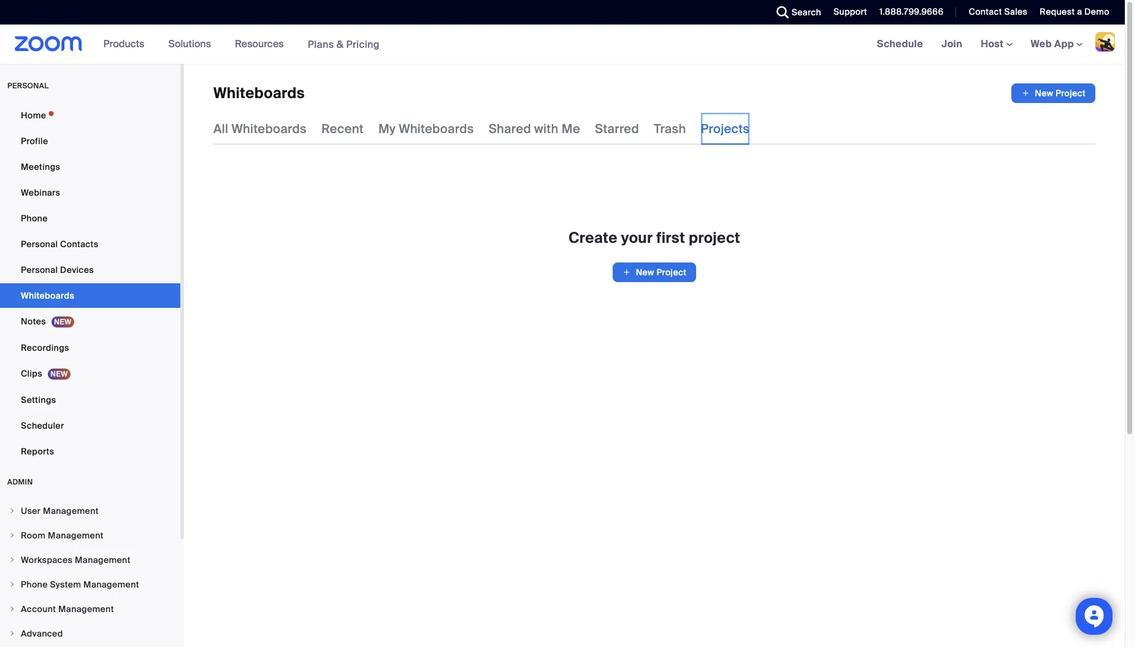 Task type: locate. For each thing, give the bounding box(es) containing it.
0 vertical spatial project
[[1056, 88, 1086, 99]]

project down first
[[657, 267, 687, 278]]

right image inside the room management 'menu item'
[[9, 532, 16, 539]]

0 horizontal spatial add image
[[622, 266, 631, 279]]

0 vertical spatial new project
[[1035, 88, 1086, 99]]

phone up account
[[21, 579, 48, 590]]

add image down the meetings navigation
[[1022, 87, 1030, 99]]

4 right image from the top
[[9, 630, 16, 637]]

notes link
[[0, 309, 180, 334]]

management inside menu item
[[75, 555, 131, 566]]

management up workspaces management
[[48, 530, 104, 541]]

phone inside 'link'
[[21, 213, 48, 224]]

project inside whiteboards application
[[1056, 88, 1086, 99]]

profile link
[[0, 129, 180, 153]]

new project for whiteboards
[[1035, 88, 1086, 99]]

first
[[657, 228, 685, 247]]

plans & pricing
[[308, 38, 380, 51]]

1 vertical spatial add image
[[622, 266, 631, 279]]

3 right image from the top
[[9, 606, 16, 613]]

user management
[[21, 506, 99, 517]]

phone for phone
[[21, 213, 48, 224]]

0 horizontal spatial project
[[657, 267, 687, 278]]

right image inside account management menu item
[[9, 606, 16, 613]]

meetings
[[21, 161, 60, 172]]

new project down web app dropdown button
[[1035, 88, 1086, 99]]

scheduler link
[[0, 413, 180, 438]]

shared with me
[[489, 121, 580, 137]]

add image for create your first project
[[622, 266, 631, 279]]

right image left system
[[9, 581, 16, 588]]

&
[[337, 38, 344, 51]]

1 horizontal spatial add image
[[1022, 87, 1030, 99]]

whiteboards inside application
[[213, 83, 305, 102]]

new project button for create your first project
[[613, 263, 697, 282]]

reports
[[21, 446, 54, 457]]

right image left room at left
[[9, 532, 16, 539]]

projects
[[701, 121, 750, 137]]

1 vertical spatial new
[[636, 267, 654, 278]]

management for workspaces management
[[75, 555, 131, 566]]

personal contacts link
[[0, 232, 180, 256]]

solutions button
[[168, 25, 217, 64]]

my
[[378, 121, 396, 137]]

trash
[[654, 121, 686, 137]]

plans & pricing link
[[308, 38, 380, 51], [308, 38, 380, 51]]

app
[[1055, 37, 1074, 50]]

new project button
[[1012, 83, 1096, 103], [613, 263, 697, 282]]

new project down create your first project
[[636, 267, 687, 278]]

add image inside whiteboards application
[[1022, 87, 1030, 99]]

user
[[21, 506, 41, 517]]

web app
[[1031, 37, 1074, 50]]

management for room management
[[48, 530, 104, 541]]

whiteboards down personal devices
[[21, 290, 74, 301]]

room
[[21, 530, 46, 541]]

workspaces management
[[21, 555, 131, 566]]

project down app
[[1056, 88, 1086, 99]]

1 personal from the top
[[21, 239, 58, 250]]

search button
[[767, 0, 825, 25]]

pricing
[[346, 38, 380, 51]]

0 vertical spatial phone
[[21, 213, 48, 224]]

add image
[[1022, 87, 1030, 99], [622, 266, 631, 279]]

1 vertical spatial personal
[[21, 264, 58, 275]]

management up advanced menu item
[[58, 604, 114, 615]]

new down web
[[1035, 88, 1054, 99]]

phone
[[21, 213, 48, 224], [21, 579, 48, 590]]

personal up personal devices
[[21, 239, 58, 250]]

1 vertical spatial right image
[[9, 532, 16, 539]]

personal down personal contacts
[[21, 264, 58, 275]]

solutions
[[168, 37, 211, 50]]

management inside 'menu item'
[[48, 530, 104, 541]]

1 vertical spatial phone
[[21, 579, 48, 590]]

management down the room management 'menu item'
[[75, 555, 131, 566]]

management
[[43, 506, 99, 517], [48, 530, 104, 541], [75, 555, 131, 566], [83, 579, 139, 590], [58, 604, 114, 615]]

0 horizontal spatial new project
[[636, 267, 687, 278]]

0 vertical spatial new project button
[[1012, 83, 1096, 103]]

account management
[[21, 604, 114, 615]]

support link
[[825, 0, 870, 25], [834, 6, 867, 17]]

workspaces management menu item
[[0, 548, 180, 572]]

1 horizontal spatial project
[[1056, 88, 1086, 99]]

request a demo link
[[1031, 0, 1125, 25], [1040, 6, 1110, 17]]

whiteboards right my
[[399, 121, 474, 137]]

all
[[213, 121, 228, 137]]

1 vertical spatial project
[[657, 267, 687, 278]]

host
[[981, 37, 1006, 50]]

0 vertical spatial new
[[1035, 88, 1054, 99]]

0 vertical spatial right image
[[9, 507, 16, 515]]

request
[[1040, 6, 1075, 17]]

2 phone from the top
[[21, 579, 48, 590]]

recordings
[[21, 342, 69, 353]]

new project
[[1035, 88, 1086, 99], [636, 267, 687, 278]]

clips link
[[0, 361, 180, 386]]

whiteboards
[[213, 83, 305, 102], [232, 121, 307, 137], [399, 121, 474, 137], [21, 290, 74, 301]]

1 vertical spatial new project
[[636, 267, 687, 278]]

contact sales link
[[960, 0, 1031, 25], [969, 6, 1028, 17]]

profile picture image
[[1096, 32, 1115, 52]]

reports link
[[0, 439, 180, 464]]

plans
[[308, 38, 334, 51]]

devices
[[60, 264, 94, 275]]

join link
[[933, 25, 972, 64]]

2 right image from the top
[[9, 532, 16, 539]]

1 right image from the top
[[9, 507, 16, 515]]

right image inside phone system management menu item
[[9, 581, 16, 588]]

right image
[[9, 556, 16, 564], [9, 581, 16, 588], [9, 606, 16, 613], [9, 630, 16, 637]]

contact
[[969, 6, 1002, 17]]

banner
[[0, 25, 1125, 64]]

whiteboards inside personal menu menu
[[21, 290, 74, 301]]

phone link
[[0, 206, 180, 231]]

management up account management menu item
[[83, 579, 139, 590]]

whiteboards up all whiteboards
[[213, 83, 305, 102]]

project for create your first project
[[657, 267, 687, 278]]

products button
[[103, 25, 150, 64]]

new inside whiteboards application
[[1035, 88, 1054, 99]]

1 right image from the top
[[9, 556, 16, 564]]

1 horizontal spatial new
[[1035, 88, 1054, 99]]

advanced menu item
[[0, 622, 180, 645]]

zoom logo image
[[15, 36, 82, 52]]

phone inside phone system management menu item
[[21, 579, 48, 590]]

0 horizontal spatial new
[[636, 267, 654, 278]]

new project button down create your first project
[[613, 263, 697, 282]]

2 right image from the top
[[9, 581, 16, 588]]

right image left user
[[9, 507, 16, 515]]

personal menu menu
[[0, 103, 180, 465]]

0 horizontal spatial new project button
[[613, 263, 697, 282]]

phone system management menu item
[[0, 573, 180, 596]]

join
[[942, 37, 963, 50]]

new project button down the web app
[[1012, 83, 1096, 103]]

demo
[[1085, 6, 1110, 17]]

phone down webinars
[[21, 213, 48, 224]]

personal devices link
[[0, 258, 180, 282]]

personal
[[21, 239, 58, 250], [21, 264, 58, 275]]

search
[[792, 7, 821, 18]]

project
[[1056, 88, 1086, 99], [657, 267, 687, 278]]

add image down your
[[622, 266, 631, 279]]

web app button
[[1031, 37, 1083, 50]]

new
[[1035, 88, 1054, 99], [636, 267, 654, 278]]

1 horizontal spatial new project button
[[1012, 83, 1096, 103]]

2 personal from the top
[[21, 264, 58, 275]]

webinars link
[[0, 180, 180, 205]]

1.888.799.9666 button
[[870, 0, 947, 25], [880, 6, 944, 17]]

management for user management
[[43, 506, 99, 517]]

contacts
[[60, 239, 98, 250]]

1 phone from the top
[[21, 213, 48, 224]]

schedule
[[877, 37, 923, 50]]

right image
[[9, 507, 16, 515], [9, 532, 16, 539]]

management up room management
[[43, 506, 99, 517]]

web
[[1031, 37, 1052, 50]]

right image left workspaces
[[9, 556, 16, 564]]

new project inside whiteboards application
[[1035, 88, 1086, 99]]

right image left the advanced at the left bottom
[[9, 630, 16, 637]]

1 horizontal spatial new project
[[1035, 88, 1086, 99]]

0 vertical spatial add image
[[1022, 87, 1030, 99]]

right image inside workspaces management menu item
[[9, 556, 16, 564]]

1 vertical spatial new project button
[[613, 263, 697, 282]]

right image left account
[[9, 606, 16, 613]]

recordings link
[[0, 336, 180, 360]]

new down your
[[636, 267, 654, 278]]

products
[[103, 37, 144, 50]]

right image inside user management menu item
[[9, 507, 16, 515]]

0 vertical spatial personal
[[21, 239, 58, 250]]

right image for account
[[9, 606, 16, 613]]



Task type: describe. For each thing, give the bounding box(es) containing it.
starred
[[595, 121, 639, 137]]

admin menu menu
[[0, 499, 180, 647]]

meetings navigation
[[868, 25, 1125, 64]]

notes
[[21, 316, 46, 327]]

room management
[[21, 530, 104, 541]]

advanced
[[21, 628, 63, 639]]

add image for whiteboards
[[1022, 87, 1030, 99]]

support
[[834, 6, 867, 17]]

phone system management
[[21, 579, 139, 590]]

project for whiteboards
[[1056, 88, 1086, 99]]

with
[[534, 121, 559, 137]]

host button
[[981, 37, 1013, 50]]

right image for phone
[[9, 581, 16, 588]]

new for whiteboards
[[1035, 88, 1054, 99]]

right image for room management
[[9, 532, 16, 539]]

tabs of all whiteboard page tab list
[[213, 113, 750, 145]]

1.888.799.9666
[[880, 6, 944, 17]]

right image for user management
[[9, 507, 16, 515]]

recent
[[321, 121, 364, 137]]

product information navigation
[[94, 25, 389, 64]]

account management menu item
[[0, 598, 180, 621]]

user management menu item
[[0, 499, 180, 523]]

new for create your first project
[[636, 267, 654, 278]]

request a demo
[[1040, 6, 1110, 17]]

home link
[[0, 103, 180, 128]]

a
[[1077, 6, 1082, 17]]

system
[[50, 579, 81, 590]]

profile
[[21, 136, 48, 147]]

me
[[562, 121, 580, 137]]

personal contacts
[[21, 239, 98, 250]]

personal devices
[[21, 264, 94, 275]]

new project button for whiteboards
[[1012, 83, 1096, 103]]

schedule link
[[868, 25, 933, 64]]

whiteboards right all
[[232, 121, 307, 137]]

right image inside advanced menu item
[[9, 630, 16, 637]]

create your first project
[[569, 228, 740, 247]]

admin
[[7, 477, 33, 487]]

scheduler
[[21, 420, 64, 431]]

my whiteboards
[[378, 121, 474, 137]]

phone for phone system management
[[21, 579, 48, 590]]

banner containing products
[[0, 25, 1125, 64]]

webinars
[[21, 187, 60, 198]]

project
[[689, 228, 740, 247]]

meetings link
[[0, 155, 180, 179]]

shared
[[489, 121, 531, 137]]

settings
[[21, 394, 56, 406]]

settings link
[[0, 388, 180, 412]]

home
[[21, 110, 46, 121]]

all whiteboards
[[213, 121, 307, 137]]

management for account management
[[58, 604, 114, 615]]

account
[[21, 604, 56, 615]]

right image for workspaces
[[9, 556, 16, 564]]

sales
[[1005, 6, 1028, 17]]

clips
[[21, 368, 42, 379]]

personal for personal contacts
[[21, 239, 58, 250]]

personal
[[7, 81, 49, 91]]

whiteboards link
[[0, 283, 180, 308]]

your
[[621, 228, 653, 247]]

workspaces
[[21, 555, 73, 566]]

personal for personal devices
[[21, 264, 58, 275]]

create
[[569, 228, 618, 247]]

whiteboards application
[[213, 83, 1096, 103]]

room management menu item
[[0, 524, 180, 547]]

new project for create your first project
[[636, 267, 687, 278]]

contact sales
[[969, 6, 1028, 17]]

resources button
[[235, 25, 289, 64]]

resources
[[235, 37, 284, 50]]



Task type: vqa. For each thing, say whether or not it's contained in the screenshot.
Use
no



